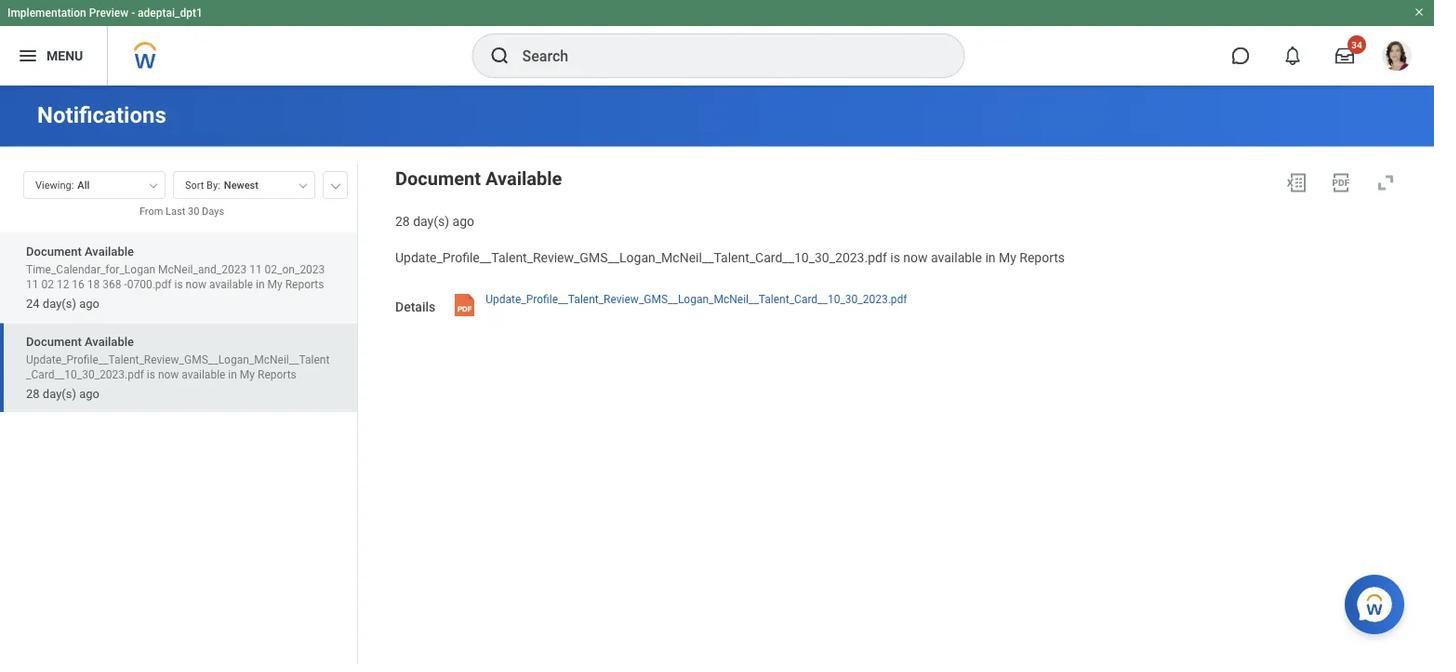 Task type: vqa. For each thing, say whether or not it's contained in the screenshot.
28
yes



Task type: describe. For each thing, give the bounding box(es) containing it.
close environment banner image
[[1414, 7, 1425, 18]]

view printable version (pdf) image
[[1330, 172, 1353, 194]]

28 inside document available region
[[395, 213, 410, 229]]

368
[[103, 278, 121, 291]]

sort by: newest
[[185, 180, 259, 191]]

update_profile__talent_review_gms__logan_mcneil__talent_card__10_30_2023.pdf for update_profile__talent_review_gms__logan_mcneil__talent_card__10_30_2023.pdf
[[486, 293, 907, 306]]

reports inside document available update_profile__talent_review_gms__logan_mcneil__talent _card__10_30_2023.pdf is now available in my reports 28 day(s) ago
[[258, 368, 297, 381]]

from
[[139, 206, 163, 217]]

document available region
[[395, 164, 1405, 230]]

12
[[57, 278, 69, 291]]

preview
[[89, 7, 129, 20]]

1 vertical spatial 11
[[26, 278, 39, 291]]

available for document available
[[486, 168, 562, 190]]

viewing: all
[[35, 180, 90, 191]]

days
[[202, 206, 224, 217]]

all
[[78, 180, 90, 191]]

- inside 'document available time_calendar_for_logan mcneil_and_2023 11 02_on_2023 11 02 12 16 18 368 -0700.pdf is now available in my reports 24 day(s) ago'
[[124, 278, 127, 291]]

my inside 'document available time_calendar_for_logan mcneil_and_2023 11 02_on_2023 11 02 12 16 18 368 -0700.pdf is now available in my reports 24 day(s) ago'
[[267, 278, 282, 291]]

02_on_2023
[[265, 263, 325, 276]]

export to excel image
[[1286, 172, 1308, 194]]

reports inside 'document available time_calendar_for_logan mcneil_and_2023 11 02_on_2023 11 02 12 16 18 368 -0700.pdf is now available in my reports 24 day(s) ago'
[[285, 278, 324, 291]]

time_calendar_for_logan
[[26, 263, 155, 276]]

0 vertical spatial reports
[[1020, 250, 1065, 265]]

ago inside document available update_profile__talent_review_gms__logan_mcneil__talent _card__10_30_2023.pdf is now available in my reports 28 day(s) ago
[[79, 387, 99, 400]]

inbox items list box
[[0, 232, 357, 664]]

02
[[41, 278, 54, 291]]

update_profile__talent_review_gms__logan_mcneil__talent
[[26, 353, 330, 366]]

search image
[[489, 45, 511, 67]]

notifications
[[37, 102, 166, 128]]

details
[[395, 300, 436, 315]]

24
[[26, 297, 40, 311]]

document available time_calendar_for_logan mcneil_and_2023 11 02_on_2023 11 02 12 16 18 368 -0700.pdf is now available in my reports 24 day(s) ago
[[26, 244, 325, 311]]

inbox large image
[[1336, 47, 1354, 65]]

day(s) inside 'document available time_calendar_for_logan mcneil_and_2023 11 02_on_2023 11 02 12 16 18 368 -0700.pdf is now available in my reports 24 day(s) ago'
[[43, 297, 76, 311]]

2 horizontal spatial my
[[999, 250, 1017, 265]]

update_profile__talent_review_gms__logan_mcneil__talent_card__10_30_2023.pdf link
[[486, 288, 907, 321]]

menu button
[[0, 26, 107, 86]]

ago inside 'document available time_calendar_for_logan mcneil_and_2023 11 02_on_2023 11 02 12 16 18 368 -0700.pdf is now available in my reports 24 day(s) ago'
[[79, 297, 99, 311]]

available inside document available update_profile__talent_review_gms__logan_mcneil__talent _card__10_30_2023.pdf is now available in my reports 28 day(s) ago
[[182, 368, 225, 381]]

2 horizontal spatial now
[[904, 250, 928, 265]]

tab panel inside notifications main content
[[0, 163, 357, 664]]

more image
[[330, 180, 341, 189]]

newest
[[224, 180, 259, 191]]

0 vertical spatial is
[[890, 250, 900, 265]]

viewing:
[[35, 180, 74, 191]]

18
[[87, 278, 100, 291]]

30
[[188, 206, 199, 217]]

menu banner
[[0, 0, 1434, 86]]



Task type: locate. For each thing, give the bounding box(es) containing it.
0 horizontal spatial my
[[240, 368, 255, 381]]

available
[[486, 168, 562, 190], [85, 244, 134, 258], [85, 334, 134, 348]]

1 vertical spatial ago
[[79, 297, 99, 311]]

1 horizontal spatial in
[[256, 278, 265, 291]]

0700.pdf
[[127, 278, 172, 291]]

2 vertical spatial available
[[85, 334, 134, 348]]

my
[[999, 250, 1017, 265], [267, 278, 282, 291], [240, 368, 255, 381]]

document inside region
[[395, 168, 481, 190]]

0 vertical spatial document
[[395, 168, 481, 190]]

day(s) down 'document available'
[[413, 213, 449, 229]]

ago inside document available region
[[453, 213, 474, 229]]

last
[[166, 206, 185, 217]]

now down update_profile__talent_review_gms__logan_mcneil__talent on the left bottom of the page
[[158, 368, 179, 381]]

now down document available region
[[904, 250, 928, 265]]

0 horizontal spatial in
[[228, 368, 237, 381]]

is down mcneil_and_2023
[[174, 278, 183, 291]]

day(s) inside document available update_profile__talent_review_gms__logan_mcneil__talent _card__10_30_2023.pdf is now available in my reports 28 day(s) ago
[[43, 387, 76, 400]]

2 vertical spatial in
[[228, 368, 237, 381]]

- inside menu banner
[[131, 7, 135, 20]]

0 vertical spatial 11
[[249, 263, 262, 276]]

28
[[395, 213, 410, 229], [26, 387, 40, 400]]

update_profile__talent_review_gms__logan_mcneil__talent_card__10_30_2023.pdf is now available in my reports
[[395, 250, 1065, 265]]

1 vertical spatial document
[[26, 244, 82, 258]]

available inside document available update_profile__talent_review_gms__logan_mcneil__talent _card__10_30_2023.pdf is now available in my reports 28 day(s) ago
[[85, 334, 134, 348]]

fullscreen image
[[1375, 172, 1397, 194]]

28 day(s) ago
[[395, 213, 474, 229]]

ago down 18
[[79, 297, 99, 311]]

0 vertical spatial ago
[[453, 213, 474, 229]]

justify image
[[17, 45, 39, 67]]

1 vertical spatial 28
[[26, 387, 40, 400]]

1 vertical spatial day(s)
[[43, 297, 76, 311]]

available inside 'document available time_calendar_for_logan mcneil_and_2023 11 02_on_2023 11 02 12 16 18 368 -0700.pdf is now available in my reports 24 day(s) ago'
[[85, 244, 134, 258]]

28 up details
[[395, 213, 410, 229]]

available inside region
[[486, 168, 562, 190]]

2 horizontal spatial is
[[890, 250, 900, 265]]

1 vertical spatial available
[[85, 244, 134, 258]]

available for document available update_profile__talent_review_gms__logan_mcneil__talent _card__10_30_2023.pdf is now available in my reports 28 day(s) ago
[[85, 334, 134, 348]]

sort
[[185, 180, 204, 191]]

1 horizontal spatial is
[[174, 278, 183, 291]]

- right preview
[[131, 7, 135, 20]]

document inside document available update_profile__talent_review_gms__logan_mcneil__talent _card__10_30_2023.pdf is now available in my reports 28 day(s) ago
[[26, 334, 82, 348]]

1 vertical spatial available
[[209, 278, 253, 291]]

in inside document available update_profile__talent_review_gms__logan_mcneil__talent _card__10_30_2023.pdf is now available in my reports 28 day(s) ago
[[228, 368, 237, 381]]

available down mcneil_and_2023
[[209, 278, 253, 291]]

day(s) down '12'
[[43, 297, 76, 311]]

my inside document available update_profile__talent_review_gms__logan_mcneil__talent _card__10_30_2023.pdf is now available in my reports 28 day(s) ago
[[240, 368, 255, 381]]

1 horizontal spatial 28
[[395, 213, 410, 229]]

1 vertical spatial now
[[186, 278, 207, 291]]

0 horizontal spatial is
[[147, 368, 155, 381]]

in inside 'document available time_calendar_for_logan mcneil_and_2023 11 02_on_2023 11 02 12 16 18 368 -0700.pdf is now available in my reports 24 day(s) ago'
[[256, 278, 265, 291]]

0 vertical spatial day(s)
[[413, 213, 449, 229]]

0 horizontal spatial -
[[124, 278, 127, 291]]

2 vertical spatial available
[[182, 368, 225, 381]]

1 vertical spatial in
[[256, 278, 265, 291]]

1 horizontal spatial now
[[186, 278, 207, 291]]

document down 24
[[26, 334, 82, 348]]

now inside 'document available time_calendar_for_logan mcneil_and_2023 11 02_on_2023 11 02 12 16 18 368 -0700.pdf is now available in my reports 24 day(s) ago'
[[186, 278, 207, 291]]

34
[[1352, 39, 1363, 50]]

by:
[[207, 180, 220, 191]]

tab panel
[[0, 163, 357, 664]]

from last 30 days
[[139, 206, 224, 217]]

-
[[131, 7, 135, 20], [124, 278, 127, 291]]

1 horizontal spatial my
[[267, 278, 282, 291]]

document up 28 day(s) ago
[[395, 168, 481, 190]]

16
[[72, 278, 84, 291]]

mcneil_and_2023
[[158, 263, 247, 276]]

is inside document available update_profile__talent_review_gms__logan_mcneil__talent _card__10_30_2023.pdf is now available in my reports 28 day(s) ago
[[147, 368, 155, 381]]

2 vertical spatial day(s)
[[43, 387, 76, 400]]

now
[[904, 250, 928, 265], [186, 278, 207, 291], [158, 368, 179, 381]]

1 vertical spatial update_profile__talent_review_gms__logan_mcneil__talent_card__10_30_2023.pdf
[[486, 293, 907, 306]]

1 vertical spatial -
[[124, 278, 127, 291]]

reports
[[1020, 250, 1065, 265], [285, 278, 324, 291], [258, 368, 297, 381]]

28 down _card__10_30_2023.pdf
[[26, 387, 40, 400]]

document available update_profile__talent_review_gms__logan_mcneil__talent _card__10_30_2023.pdf is now available in my reports 28 day(s) ago
[[26, 334, 330, 400]]

notifications large image
[[1284, 47, 1302, 65]]

ago down _card__10_30_2023.pdf
[[79, 387, 99, 400]]

day(s) inside document available region
[[413, 213, 449, 229]]

0 vertical spatial update_profile__talent_review_gms__logan_mcneil__talent_card__10_30_2023.pdf
[[395, 250, 887, 265]]

tab panel containing document available
[[0, 163, 357, 664]]

28 inside document available update_profile__talent_review_gms__logan_mcneil__talent _card__10_30_2023.pdf is now available in my reports 28 day(s) ago
[[26, 387, 40, 400]]

day(s) down _card__10_30_2023.pdf
[[43, 387, 76, 400]]

document
[[395, 168, 481, 190], [26, 244, 82, 258], [26, 334, 82, 348]]

0 vertical spatial available
[[486, 168, 562, 190]]

is down document available region
[[890, 250, 900, 265]]

profile logan mcneil image
[[1382, 41, 1412, 74]]

update_profile__talent_review_gms__logan_mcneil__talent_card__10_30_2023.pdf up update_profile__talent_review_gms__logan_mcneil__talent_card__10_30_2023.pdf link
[[395, 250, 887, 265]]

ago down 'document available'
[[453, 213, 474, 229]]

2 vertical spatial now
[[158, 368, 179, 381]]

update_profile__talent_review_gms__logan_mcneil__talent_card__10_30_2023.pdf down update_profile__talent_review_gms__logan_mcneil__talent_card__10_30_2023.pdf is now available in my reports
[[486, 293, 907, 306]]

0 horizontal spatial 11
[[26, 278, 39, 291]]

notifications main content
[[0, 86, 1434, 664]]

2 vertical spatial reports
[[258, 368, 297, 381]]

document for document available
[[395, 168, 481, 190]]

available down update_profile__talent_review_gms__logan_mcneil__talent on the left bottom of the page
[[182, 368, 225, 381]]

1 horizontal spatial 11
[[249, 263, 262, 276]]

document for document available update_profile__talent_review_gms__logan_mcneil__talent _card__10_30_2023.pdf is now available in my reports 28 day(s) ago
[[26, 334, 82, 348]]

document up 02
[[26, 244, 82, 258]]

update_profile__talent_review_gms__logan_mcneil__talent_card__10_30_2023.pdf
[[395, 250, 887, 265], [486, 293, 907, 306]]

11
[[249, 263, 262, 276], [26, 278, 39, 291]]

11 left 02
[[26, 278, 39, 291]]

in
[[985, 250, 996, 265], [256, 278, 265, 291], [228, 368, 237, 381]]

document inside 'document available time_calendar_for_logan mcneil_and_2023 11 02_on_2023 11 02 12 16 18 368 -0700.pdf is now available in my reports 24 day(s) ago'
[[26, 244, 82, 258]]

1 vertical spatial reports
[[285, 278, 324, 291]]

menu
[[47, 48, 83, 63]]

available
[[931, 250, 982, 265], [209, 278, 253, 291], [182, 368, 225, 381]]

document available
[[395, 168, 562, 190]]

update_profile__talent_review_gms__logan_mcneil__talent_card__10_30_2023.pdf for update_profile__talent_review_gms__logan_mcneil__talent_card__10_30_2023.pdf is now available in my reports
[[395, 250, 887, 265]]

0 vertical spatial in
[[985, 250, 996, 265]]

implementation
[[7, 7, 86, 20]]

_card__10_30_2023.pdf
[[26, 368, 144, 381]]

is down update_profile__talent_review_gms__logan_mcneil__talent on the left bottom of the page
[[147, 368, 155, 381]]

0 vertical spatial 28
[[395, 213, 410, 229]]

day(s)
[[413, 213, 449, 229], [43, 297, 76, 311], [43, 387, 76, 400]]

0 horizontal spatial 28
[[26, 387, 40, 400]]

is inside 'document available time_calendar_for_logan mcneil_and_2023 11 02_on_2023 11 02 12 16 18 368 -0700.pdf is now available in my reports 24 day(s) ago'
[[174, 278, 183, 291]]

2 horizontal spatial in
[[985, 250, 996, 265]]

available for document available time_calendar_for_logan mcneil_and_2023 11 02_on_2023 11 02 12 16 18 368 -0700.pdf is now available in my reports 24 day(s) ago
[[85, 244, 134, 258]]

1 vertical spatial my
[[267, 278, 282, 291]]

2 vertical spatial is
[[147, 368, 155, 381]]

adeptai_dpt1
[[138, 7, 203, 20]]

ago
[[453, 213, 474, 229], [79, 297, 99, 311], [79, 387, 99, 400]]

document for document available time_calendar_for_logan mcneil_and_2023 11 02_on_2023 11 02 12 16 18 368 -0700.pdf is now available in my reports 24 day(s) ago
[[26, 244, 82, 258]]

now down mcneil_and_2023
[[186, 278, 207, 291]]

34 button
[[1325, 35, 1367, 76]]

0 vertical spatial my
[[999, 250, 1017, 265]]

available down document available region
[[931, 250, 982, 265]]

0 horizontal spatial now
[[158, 368, 179, 381]]

2 vertical spatial ago
[[79, 387, 99, 400]]

Search Workday  search field
[[522, 35, 926, 76]]

0 vertical spatial now
[[904, 250, 928, 265]]

0 vertical spatial available
[[931, 250, 982, 265]]

1 vertical spatial is
[[174, 278, 183, 291]]

implementation preview -   adeptai_dpt1
[[7, 7, 203, 20]]

11 left 02_on_2023
[[249, 263, 262, 276]]

- right 368
[[124, 278, 127, 291]]

2 vertical spatial my
[[240, 368, 255, 381]]

2 vertical spatial document
[[26, 334, 82, 348]]

available inside 'document available time_calendar_for_logan mcneil_and_2023 11 02_on_2023 11 02 12 16 18 368 -0700.pdf is now available in my reports 24 day(s) ago'
[[209, 278, 253, 291]]

1 horizontal spatial -
[[131, 7, 135, 20]]

0 vertical spatial -
[[131, 7, 135, 20]]

is
[[890, 250, 900, 265], [174, 278, 183, 291], [147, 368, 155, 381]]

now inside document available update_profile__talent_review_gms__logan_mcneil__talent _card__10_30_2023.pdf is now available in my reports 28 day(s) ago
[[158, 368, 179, 381]]



